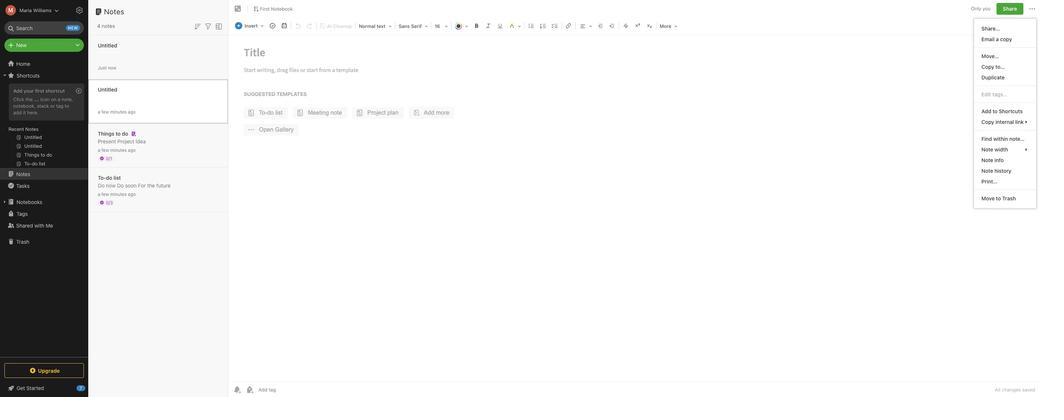 Task type: locate. For each thing, give the bounding box(es) containing it.
0 vertical spatial trash
[[1003, 195, 1016, 202]]

2 vertical spatial notes
[[16, 171, 30, 177]]

upgrade button
[[4, 363, 84, 378]]

0 vertical spatial minutes
[[110, 109, 127, 115]]

email a copy
[[982, 36, 1012, 42]]

do down to- on the top of page
[[98, 182, 105, 189]]

Copy internal link field
[[974, 117, 1037, 127]]

click the ...
[[13, 96, 39, 102]]

minutes up 0/3
[[110, 191, 127, 197]]

shortcuts up copy internal link link
[[999, 108, 1023, 114]]

Add filters field
[[204, 21, 213, 31]]

your
[[24, 88, 34, 94]]

2 note from the top
[[982, 157, 993, 163]]

only
[[971, 6, 982, 11]]

edit tags…
[[982, 91, 1008, 97]]

note down find
[[982, 146, 993, 153]]

2 a few minutes ago from the top
[[98, 147, 136, 153]]

a up things
[[98, 109, 100, 115]]

project
[[117, 138, 134, 144]]

do
[[98, 182, 105, 189], [117, 182, 124, 189]]

get started
[[17, 385, 44, 391]]

1 horizontal spatial shortcuts
[[999, 108, 1023, 114]]

0 horizontal spatial do
[[98, 182, 105, 189]]

a few minutes ago
[[98, 109, 136, 115], [98, 147, 136, 153], [98, 191, 136, 197]]

few up things
[[102, 109, 109, 115]]

3 a few minutes ago from the top
[[98, 191, 136, 197]]

note
[[982, 146, 993, 153], [982, 157, 993, 163], [982, 168, 993, 174]]

3 ago from the top
[[128, 191, 136, 197]]

1 horizontal spatial trash
[[1003, 195, 1016, 202]]

notes up notes
[[104, 7, 124, 16]]

duplicate
[[982, 74, 1005, 81]]

or
[[50, 103, 55, 109]]

note up print…
[[982, 168, 993, 174]]

the left ...
[[26, 96, 33, 102]]

trash down shared
[[16, 239, 29, 245]]

Font family field
[[396, 21, 430, 31]]

0 vertical spatial notes
[[104, 7, 124, 16]]

1 vertical spatial ago
[[128, 147, 136, 153]]

copy to… link
[[974, 61, 1037, 72]]

share button
[[997, 3, 1024, 15]]

0 vertical spatial few
[[102, 109, 109, 115]]

first notebook
[[260, 6, 293, 12]]

0 vertical spatial shortcuts
[[17, 72, 40, 79]]

0 vertical spatial note
[[982, 146, 993, 153]]

Insert field
[[233, 21, 266, 31]]

to right move
[[996, 195, 1001, 202]]

just now
[[98, 65, 116, 70]]

1 horizontal spatial add
[[982, 108, 992, 114]]

a few minutes ago up 0/3
[[98, 191, 136, 197]]

untitled down just now
[[98, 86, 117, 93]]

0 horizontal spatial shortcuts
[[17, 72, 40, 79]]

1 few from the top
[[102, 109, 109, 115]]

move…
[[982, 53, 999, 59]]

to inside icon on a note, notebook, stack or tag to add it here.
[[65, 103, 69, 109]]

1 vertical spatial the
[[147, 182, 155, 189]]

add up click
[[13, 88, 22, 94]]

notebook
[[271, 6, 293, 12]]

the
[[26, 96, 33, 102], [147, 182, 155, 189]]

minutes up things to do
[[110, 109, 127, 115]]

1 vertical spatial untitled
[[98, 86, 117, 93]]

share… link
[[974, 23, 1037, 34]]

2 minutes from the top
[[110, 147, 127, 153]]

0 vertical spatial copy
[[982, 64, 994, 70]]

ago down soon
[[128, 191, 136, 197]]

1 horizontal spatial do
[[122, 130, 128, 137]]

to up present project idea
[[116, 130, 121, 137]]

minutes down present project idea
[[110, 147, 127, 153]]

move to trash link
[[974, 193, 1037, 204]]

now down to-do list
[[106, 182, 116, 189]]

1 horizontal spatial the
[[147, 182, 155, 189]]

Sort options field
[[193, 21, 202, 31]]

Note width field
[[974, 144, 1037, 155]]

email a copy link
[[974, 34, 1037, 45]]

3 minutes from the top
[[110, 191, 127, 197]]

note window element
[[228, 0, 1041, 397]]

a few minutes ago up things to do
[[98, 109, 136, 115]]

2 few from the top
[[102, 147, 109, 153]]

1 copy from the top
[[982, 64, 994, 70]]

link
[[1016, 119, 1024, 125]]

task image
[[267, 21, 278, 31]]

superscript image
[[633, 21, 643, 31]]

untitled down notes
[[98, 42, 117, 48]]

copy left internal
[[982, 119, 994, 125]]

add filters image
[[204, 22, 213, 31]]

group
[[0, 81, 88, 171]]

ago down project
[[128, 147, 136, 153]]

Heading level field
[[356, 21, 394, 31]]

note info
[[982, 157, 1004, 163]]

now right just
[[108, 65, 116, 70]]

the right for
[[147, 182, 155, 189]]

few down present
[[102, 147, 109, 153]]

minutes for list
[[110, 191, 127, 197]]

1 vertical spatial do
[[106, 175, 112, 181]]

2 ago from the top
[[128, 147, 136, 153]]

a few minutes ago down present project idea
[[98, 147, 136, 153]]

tags
[[17, 211, 28, 217]]

note list element
[[88, 0, 228, 397]]

the inside note list element
[[147, 182, 155, 189]]

1 vertical spatial copy
[[982, 119, 994, 125]]

1 vertical spatial a few minutes ago
[[98, 147, 136, 153]]

copy internal link link
[[974, 117, 1037, 127]]

1 vertical spatial now
[[106, 182, 116, 189]]

shared
[[16, 222, 33, 229]]

just
[[98, 65, 107, 70]]

on
[[51, 96, 56, 102]]

1 vertical spatial shortcuts
[[999, 108, 1023, 114]]

trash link
[[0, 236, 88, 248]]

soon
[[125, 182, 137, 189]]

do up project
[[122, 130, 128, 137]]

0 vertical spatial untitled
[[98, 42, 117, 48]]

home
[[16, 61, 30, 67]]

1 horizontal spatial do
[[117, 182, 124, 189]]

to
[[65, 103, 69, 109], [993, 108, 998, 114], [116, 130, 121, 137], [996, 195, 1001, 202]]

2 vertical spatial ago
[[128, 191, 136, 197]]

3 few from the top
[[102, 191, 109, 197]]

notes up tasks
[[16, 171, 30, 177]]

stack
[[37, 103, 49, 109]]

0 horizontal spatial trash
[[16, 239, 29, 245]]

notes inside notes link
[[16, 171, 30, 177]]

note,
[[62, 96, 73, 102]]

do down list
[[117, 182, 124, 189]]

Help and Learning task checklist field
[[0, 383, 88, 394]]

0 horizontal spatial do
[[106, 175, 112, 181]]

1 note from the top
[[982, 146, 993, 153]]

note for note history
[[982, 168, 993, 174]]

icon
[[40, 96, 50, 102]]

2 vertical spatial a few minutes ago
[[98, 191, 136, 197]]

1 vertical spatial minutes
[[110, 147, 127, 153]]

2 vertical spatial few
[[102, 191, 109, 197]]

shared with me link
[[0, 220, 88, 231]]

note left "info"
[[982, 157, 993, 163]]

trash down print… "link"
[[1003, 195, 1016, 202]]

more actions image
[[1028, 4, 1037, 13]]

2 vertical spatial minutes
[[110, 191, 127, 197]]

group containing add your first shortcut
[[0, 81, 88, 171]]

find
[[982, 136, 992, 142]]

saved
[[1022, 387, 1035, 393]]

new search field
[[10, 21, 80, 35]]

copy down move…
[[982, 64, 994, 70]]

now for just
[[108, 65, 116, 70]]

0 vertical spatial a few minutes ago
[[98, 109, 136, 115]]

few for things
[[102, 147, 109, 153]]

4
[[97, 23, 100, 29]]

shared with me
[[16, 222, 53, 229]]

note inside "link"
[[982, 146, 993, 153]]

1 vertical spatial note
[[982, 157, 993, 163]]

add for add to shortcuts
[[982, 108, 992, 114]]

0 vertical spatial now
[[108, 65, 116, 70]]

tag
[[56, 103, 63, 109]]

present
[[98, 138, 116, 144]]

Add tag field
[[258, 387, 313, 393]]

expand notebooks image
[[2, 199, 8, 205]]

to down note,
[[65, 103, 69, 109]]

Search text field
[[10, 21, 79, 35]]

few up 0/3
[[102, 191, 109, 197]]

group inside tree
[[0, 81, 88, 171]]

to up copy internal link
[[993, 108, 998, 114]]

copy
[[982, 64, 994, 70], [982, 119, 994, 125]]

1 ago from the top
[[128, 109, 136, 115]]

shortcuts down 'home'
[[17, 72, 40, 79]]

tree
[[0, 58, 88, 357]]

do left list
[[106, 175, 112, 181]]

find within note…
[[982, 136, 1025, 142]]

within
[[994, 136, 1008, 142]]

copy inside field
[[982, 119, 994, 125]]

indent image
[[595, 21, 606, 31]]

upgrade
[[38, 368, 60, 374]]

add
[[13, 88, 22, 94], [982, 108, 992, 114]]

edit
[[982, 91, 991, 97]]

a right the on
[[58, 96, 60, 102]]

click to collapse image
[[86, 384, 91, 392]]

4 notes
[[97, 23, 115, 29]]

calendar event image
[[279, 21, 289, 31]]

shortcuts
[[17, 72, 40, 79], [999, 108, 1023, 114]]

0 vertical spatial add
[[13, 88, 22, 94]]

1 vertical spatial add
[[982, 108, 992, 114]]

a
[[996, 36, 999, 42], [58, 96, 60, 102], [98, 109, 100, 115], [98, 147, 100, 153], [98, 191, 100, 197]]

2 vertical spatial note
[[982, 168, 993, 174]]

williams
[[33, 7, 52, 13]]

add
[[13, 110, 22, 115]]

now
[[108, 65, 116, 70], [106, 182, 116, 189]]

0 vertical spatial the
[[26, 96, 33, 102]]

1 vertical spatial few
[[102, 147, 109, 153]]

1 do from the left
[[98, 182, 105, 189]]

ago up things to do
[[128, 109, 136, 115]]

2 copy from the top
[[982, 119, 994, 125]]

0 horizontal spatial the
[[26, 96, 33, 102]]

settings image
[[75, 6, 84, 15]]

3 note from the top
[[982, 168, 993, 174]]

add to shortcuts
[[982, 108, 1023, 114]]

ago
[[128, 109, 136, 115], [128, 147, 136, 153], [128, 191, 136, 197]]

sans serif
[[399, 23, 422, 29]]

a left copy
[[996, 36, 999, 42]]

add inside dropdown list 'menu'
[[982, 108, 992, 114]]

email
[[982, 36, 995, 42]]

few for to-
[[102, 191, 109, 197]]

0 horizontal spatial add
[[13, 88, 22, 94]]

insert link image
[[563, 21, 574, 31]]

add inside group
[[13, 88, 22, 94]]

Font color field
[[452, 21, 471, 31]]

0 vertical spatial ago
[[128, 109, 136, 115]]

shortcuts button
[[0, 70, 88, 81]]

note for note info
[[982, 157, 993, 163]]

add down edit
[[982, 108, 992, 114]]

do
[[122, 130, 128, 137], [106, 175, 112, 181]]

width
[[995, 146, 1008, 153]]

to inside note list element
[[116, 130, 121, 137]]

notes right recent
[[25, 126, 39, 132]]

subscript image
[[644, 21, 655, 31]]

tags button
[[0, 208, 88, 220]]

copy for copy to…
[[982, 64, 994, 70]]



Task type: describe. For each thing, give the bounding box(es) containing it.
More field
[[657, 21, 680, 31]]

to for add to shortcuts
[[993, 108, 998, 114]]

note width
[[982, 146, 1008, 153]]

to-
[[98, 175, 106, 181]]

first
[[35, 88, 44, 94]]

notes link
[[0, 168, 88, 180]]

1 vertical spatial notes
[[25, 126, 39, 132]]

ago for to-do list
[[128, 191, 136, 197]]

shortcut
[[45, 88, 65, 94]]

things to do
[[98, 130, 128, 137]]

move
[[982, 195, 995, 202]]

notebooks link
[[0, 196, 88, 208]]

for
[[138, 182, 146, 189]]

print…
[[982, 178, 998, 185]]

it
[[23, 110, 26, 115]]

new
[[16, 42, 27, 48]]

a few minutes ago for do
[[98, 191, 136, 197]]

idea
[[136, 138, 146, 144]]

me
[[46, 222, 53, 229]]

more
[[660, 23, 672, 29]]

history
[[995, 168, 1012, 174]]

copy to…
[[982, 64, 1005, 70]]

notes inside note list element
[[104, 7, 124, 16]]

notes
[[102, 23, 115, 29]]

all changes saved
[[995, 387, 1035, 393]]

Highlight field
[[506, 21, 524, 31]]

note for note width
[[982, 146, 993, 153]]

info
[[995, 157, 1004, 163]]

find within note… link
[[974, 134, 1037, 144]]

here.
[[27, 110, 38, 115]]

you
[[983, 6, 991, 11]]

1 untitled from the top
[[98, 42, 117, 48]]

...
[[34, 96, 39, 102]]

shortcuts inside button
[[17, 72, 40, 79]]

things
[[98, 130, 114, 137]]

present project idea
[[98, 138, 146, 144]]

list
[[114, 175, 121, 181]]

print… link
[[974, 176, 1037, 187]]

note history link
[[974, 166, 1037, 176]]

bulleted list image
[[526, 21, 537, 31]]

normal
[[359, 23, 376, 29]]

0/1
[[106, 156, 112, 161]]

Note Editor text field
[[228, 35, 1041, 382]]

get
[[17, 385, 25, 391]]

now for do
[[106, 182, 116, 189]]

insert
[[245, 23, 258, 29]]

expand note image
[[234, 4, 242, 13]]

move… link
[[974, 51, 1037, 61]]

numbered list image
[[538, 21, 548, 31]]

add your first shortcut
[[13, 88, 65, 94]]

a down present
[[98, 147, 100, 153]]

changes
[[1002, 387, 1021, 393]]

share…
[[982, 25, 1000, 32]]

recent
[[8, 126, 24, 132]]

outdent image
[[607, 21, 618, 31]]

1 minutes from the top
[[110, 109, 127, 115]]

to…
[[996, 64, 1005, 70]]

bold image
[[472, 21, 482, 31]]

future
[[156, 182, 171, 189]]

copy
[[1000, 36, 1012, 42]]

the inside group
[[26, 96, 33, 102]]

text
[[377, 23, 386, 29]]

More actions field
[[1028, 3, 1037, 15]]

tags…
[[993, 91, 1008, 97]]

note…
[[1010, 136, 1025, 142]]

home link
[[0, 58, 88, 70]]

internal
[[996, 119, 1014, 125]]

ago for things to do
[[128, 147, 136, 153]]

a inside dropdown list 'menu'
[[996, 36, 999, 42]]

normal text
[[359, 23, 386, 29]]

minutes for do
[[110, 147, 127, 153]]

recent notes
[[8, 126, 39, 132]]

started
[[26, 385, 44, 391]]

a inside icon on a note, notebook, stack or tag to add it here.
[[58, 96, 60, 102]]

dropdown list menu
[[974, 23, 1037, 204]]

trash inside dropdown list 'menu'
[[1003, 195, 1016, 202]]

duplicate link
[[974, 72, 1037, 83]]

shortcuts inside dropdown list 'menu'
[[999, 108, 1023, 114]]

to for things to do
[[116, 130, 121, 137]]

tasks
[[16, 183, 30, 189]]

Account field
[[0, 3, 59, 18]]

7
[[80, 386, 82, 391]]

2 untitled from the top
[[98, 86, 117, 93]]

Font size field
[[432, 21, 451, 31]]

Alignment field
[[576, 21, 595, 31]]

maria williams
[[19, 7, 52, 13]]

copy internal link
[[982, 119, 1024, 125]]

tasks button
[[0, 180, 88, 192]]

add a reminder image
[[233, 385, 242, 394]]

add to shortcuts link
[[974, 106, 1037, 117]]

a down to- on the top of page
[[98, 191, 100, 197]]

strikethrough image
[[621, 21, 631, 31]]

1 a few minutes ago from the top
[[98, 109, 136, 115]]

add for add your first shortcut
[[13, 88, 22, 94]]

16
[[435, 23, 440, 29]]

maria
[[19, 7, 32, 13]]

copy for copy internal link
[[982, 119, 994, 125]]

notebook,
[[13, 103, 36, 109]]

with
[[34, 222, 44, 229]]

edit tags… link
[[974, 89, 1037, 100]]

note history
[[982, 168, 1012, 174]]

new button
[[4, 39, 84, 52]]

to-do list
[[98, 175, 121, 181]]

share
[[1003, 6, 1017, 12]]

checklist image
[[550, 21, 560, 31]]

note info link
[[974, 155, 1037, 166]]

icon on a note, notebook, stack or tag to add it here.
[[13, 96, 73, 115]]

first
[[260, 6, 270, 12]]

underline image
[[495, 21, 505, 31]]

View options field
[[213, 21, 223, 31]]

serif
[[411, 23, 422, 29]]

to for move to trash
[[996, 195, 1001, 202]]

0/3
[[106, 200, 113, 205]]

click
[[13, 96, 24, 102]]

0 vertical spatial do
[[122, 130, 128, 137]]

italic image
[[483, 21, 494, 31]]

2 do from the left
[[117, 182, 124, 189]]

a few minutes ago for to
[[98, 147, 136, 153]]

add tag image
[[245, 385, 254, 394]]

1 vertical spatial trash
[[16, 239, 29, 245]]

only you
[[971, 6, 991, 11]]

tree containing home
[[0, 58, 88, 357]]



Task type: vqa. For each thing, say whether or not it's contained in the screenshot.
Expand Tags image at the left bottom
no



